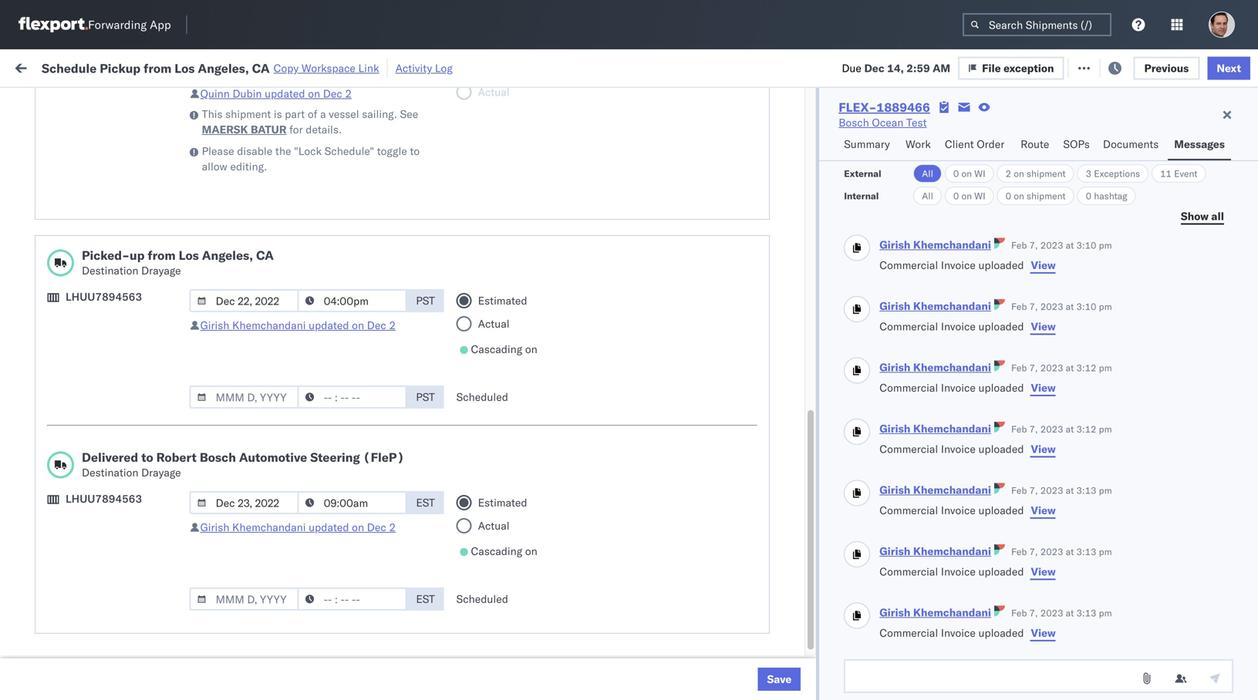 Task type: vqa. For each thing, say whether or not it's contained in the screenshot.
"07492792403"
no



Task type: locate. For each thing, give the bounding box(es) containing it.
5 pm from the top
[[1099, 485, 1112, 496]]

appointment up 'up'
[[126, 188, 190, 201]]

wi for 0
[[974, 190, 986, 202]]

7 uploaded from the top
[[978, 626, 1024, 640]]

confirm
[[35, 418, 75, 431], [35, 459, 75, 473]]

1 vertical spatial lhuu7894563,
[[950, 426, 1030, 439]]

messages
[[1174, 137, 1225, 151]]

uetu5238478 for 7:00 pm est, dec 23, 2022
[[1033, 426, 1108, 439]]

schedule delivery appointment link up schedule pickup from rotterdam, netherlands
[[35, 526, 190, 542]]

cascading on for picked-up from los angeles, ca
[[471, 342, 537, 356]]

1 cascading from the top
[[471, 342, 522, 356]]

0 vertical spatial scheduled
[[456, 390, 508, 404]]

1 vertical spatial upload customs clearance documents
[[35, 350, 169, 379]]

batur
[[251, 123, 287, 136]]

1 feb 7, 2023 at 3:12 pm from the top
[[1011, 362, 1112, 374]]

from for second the schedule pickup from los angeles, ca link from the bottom
[[120, 486, 143, 499]]

confirm inside "confirm delivery" link
[[35, 459, 75, 473]]

feb for seventh girish khemchandani button from the top of the page
[[1011, 607, 1027, 619]]

upload customs clearance documents link down workitem button
[[35, 145, 219, 176]]

girish for 5th girish khemchandani button from the bottom
[[879, 361, 910, 374]]

los for third the schedule pickup from los angeles, ca link from the bottom of the page
[[145, 316, 163, 329]]

2 wi from the top
[[974, 190, 986, 202]]

5 schedule pickup from los angeles, ca button from the top
[[35, 587, 219, 619]]

pickup left 'up'
[[84, 248, 117, 261]]

1 girish khemchandani updated on dec 2 button from the top
[[200, 319, 396, 332]]

1 estimated from the top
[[478, 294, 527, 307]]

lhuu7894563, uetu5238478 for 7:00 pm est, dec 23, 2022
[[950, 426, 1108, 439]]

8 ocean fcl from the top
[[472, 596, 526, 609]]

est right "25,"
[[416, 592, 435, 606]]

-- : -- -- text field
[[297, 289, 407, 312], [297, 386, 407, 409]]

pickup down picked- on the left top of the page
[[84, 316, 117, 329]]

5 view from the top
[[1031, 504, 1056, 517]]

file exception
[[995, 60, 1067, 73], [982, 61, 1054, 75]]

1 view from the top
[[1031, 258, 1056, 272]]

toggle
[[377, 144, 407, 158]]

est, down 9:00 am est, dec 24, 2022
[[295, 494, 318, 508]]

maeu9408431 up --
[[1051, 562, 1129, 575]]

4 2:59 am edt, nov 5, 2022 from the top
[[248, 324, 384, 338]]

6 feb from the top
[[1011, 546, 1027, 558]]

1 vertical spatial drayage
[[141, 466, 181, 479]]

upload customs clearance documents down schedule pickup from rotterdam, netherlands
[[35, 621, 169, 650]]

3 account from the top
[[752, 630, 793, 643]]

schedule delivery appointment
[[35, 188, 190, 201], [35, 290, 190, 303], [35, 391, 190, 405], [35, 527, 190, 541]]

all button down the work button
[[913, 164, 942, 183]]

1 vertical spatial -- : -- -- text field
[[297, 588, 407, 611]]

documents inside "button"
[[1103, 137, 1159, 151]]

4 fcl from the top
[[506, 392, 526, 406]]

1 vertical spatial pm
[[281, 528, 298, 541]]

1 vertical spatial to
[[141, 450, 153, 465]]

messages button
[[1168, 130, 1231, 160]]

1 vertical spatial feb 7, 2023 at 3:12 pm
[[1011, 423, 1112, 435]]

schedule pickup from los angeles, ca for fifth the schedule pickup from los angeles, ca link from the bottom
[[35, 214, 208, 243]]

1 vertical spatial 3:12
[[1076, 423, 1096, 435]]

1 vertical spatial cascading on
[[471, 545, 537, 558]]

activity log button
[[395, 59, 453, 78]]

from inside picked-up from los angeles, ca destination drayage
[[148, 248, 176, 263]]

14, up the flex-1889466 link
[[887, 61, 904, 75]]

pickup for third the schedule pickup from los angeles, ca link from the bottom of the page
[[84, 316, 117, 329]]

appointment down picked-up from los angeles, ca destination drayage
[[126, 290, 190, 303]]

feb for 1st girish khemchandani button from the top
[[1011, 240, 1027, 251]]

hlxu6269489,
[[1032, 188, 1111, 202], [1032, 222, 1111, 236], [1032, 256, 1111, 270], [1032, 290, 1111, 304], [1032, 324, 1111, 337], [1032, 358, 1111, 371]]

abcdefg78456546 for 7:00 pm est, dec 23, 2022
[[1051, 426, 1154, 440]]

5,
[[344, 223, 354, 236], [344, 256, 354, 270], [344, 290, 354, 304], [344, 324, 354, 338]]

5 feb from the top
[[1011, 485, 1027, 496]]

2 vertical spatial feb 7, 2023 at 3:13 pm
[[1011, 607, 1112, 619]]

-- : -- -- text field
[[297, 491, 407, 514], [297, 588, 407, 611]]

est, for 11:30 pm est, jan 23, 2023
[[301, 528, 324, 541]]

upload customs clearance documents button up confirm pickup from los angeles, ca link
[[35, 349, 219, 381]]

mmm d, yyyy text field up 7:00
[[189, 386, 299, 409]]

4 appointment from the top
[[126, 527, 190, 541]]

view button for 1st girish khemchandani button from the top
[[1030, 258, 1057, 273]]

delivery for 9:00 am est, dec 24, 2022
[[78, 459, 117, 473]]

pickup for fourth the schedule pickup from los angeles, ca link from the bottom of the page
[[84, 248, 117, 261]]

gvcu5265864 up abcd1234560
[[950, 562, 1026, 575]]

6 girish khemchandani button from the top
[[879, 545, 991, 558]]

message (0)
[[207, 60, 270, 73]]

5 ceau7522281, hlxu6269489, hlxu8034992 from the top
[[950, 324, 1190, 337]]

test
[[906, 116, 927, 129], [640, 223, 661, 236], [740, 223, 761, 236], [640, 426, 661, 440], [740, 426, 761, 440], [721, 494, 741, 508], [729, 528, 749, 541], [729, 562, 749, 575], [729, 630, 749, 643], [729, 664, 749, 677]]

appointment up rotterdam,
[[126, 527, 190, 541]]

est, up the 11:30 pm est, jan 28, 2023
[[295, 596, 318, 609]]

2
[[345, 87, 352, 100], [1006, 168, 1011, 179], [389, 319, 396, 332], [389, 521, 396, 534]]

6 flex-1846748 from the top
[[852, 358, 932, 372]]

feb 7, 2023 at 3:13 pm
[[1011, 485, 1112, 496], [1011, 546, 1112, 558], [1011, 607, 1112, 619]]

all
[[1211, 209, 1224, 223]]

updated down 2:59 am est, jan 13, 2023
[[309, 521, 349, 534]]

robert
[[156, 450, 197, 465]]

1 vertical spatial wi
[[974, 190, 986, 202]]

editing.
[[230, 160, 267, 173]]

0 vertical spatial 14,
[[887, 61, 904, 75]]

destination inside picked-up from los angeles, ca destination drayage
[[82, 264, 138, 277]]

shipment up 'maersk batur' link
[[225, 107, 271, 121]]

pickup down confirm delivery button
[[84, 486, 117, 499]]

schedule delivery appointment for 11:30 pm est, jan 23, 2023
[[35, 527, 190, 541]]

1 horizontal spatial work
[[906, 137, 931, 151]]

view button for seventh girish khemchandani button from the top of the page
[[1030, 626, 1057, 641]]

11:30 down 2:59 am est, jan 25, 2023
[[248, 630, 279, 643]]

jan left the 13, in the left of the page
[[321, 494, 338, 508]]

resize handle column header
[[221, 120, 239, 700], [392, 120, 410, 700], [446, 120, 464, 700], [546, 120, 565, 700], [646, 120, 665, 700], [801, 120, 819, 700], [924, 120, 943, 700], [1024, 120, 1043, 700], [1217, 120, 1236, 700], [1219, 120, 1237, 700]]

schedule delivery appointment up the "confirm pickup from los angeles, ca"
[[35, 391, 190, 405]]

6 pm from the top
[[1099, 546, 1112, 558]]

0 vertical spatial 0 on wi
[[953, 168, 986, 179]]

shipment for internal
[[1027, 190, 1066, 202]]

estimated
[[478, 294, 527, 307], [478, 496, 527, 509]]

lhuu7894563 down delivered
[[66, 492, 142, 506]]

1 vertical spatial for
[[289, 123, 303, 136]]

2 pm from the top
[[1099, 301, 1112, 312]]

9 fcl from the top
[[506, 630, 526, 643]]

2 estimated from the top
[[478, 496, 527, 509]]

flex-1660288 button
[[827, 151, 935, 172], [827, 151, 935, 172]]

0 vertical spatial -- : -- -- text field
[[297, 491, 407, 514]]

0 hashtag
[[1086, 190, 1127, 202]]

id
[[847, 126, 856, 138]]

1 horizontal spatial for
[[289, 123, 303, 136]]

3 ceau7522281, from the top
[[950, 256, 1029, 270]]

0 on wi down caiu7969337 on the top right
[[953, 190, 986, 202]]

0 vertical spatial wi
[[974, 168, 986, 179]]

1 vertical spatial 23,
[[346, 528, 363, 541]]

numbers up "ymluw236679313"
[[1107, 126, 1145, 138]]

None text field
[[844, 659, 1233, 693]]

girish khemchandani updated on dec 2 button down 2:59 am est, jan 13, 2023
[[200, 521, 396, 534]]

4 integration test account - karl lagerfeld from the top
[[673, 664, 873, 677]]

0 vertical spatial 3:12
[[1076, 362, 1096, 374]]

1 clearance from the top
[[119, 146, 169, 160]]

flex-1893174 button
[[827, 490, 935, 512], [827, 490, 935, 512]]

1 lhuu7894563 from the top
[[66, 290, 142, 304]]

2 vertical spatial updated
[[309, 521, 349, 534]]

0 vertical spatial lhuu7894563, uetu5238478
[[950, 392, 1108, 405]]

2 nov from the top
[[322, 256, 342, 270]]

1 horizontal spatial to
[[410, 144, 420, 158]]

2130387 for 11:30 pm est, jan 28, 2023
[[885, 630, 932, 643]]

updated up 2:59 am est, dec 14, 2022
[[309, 319, 349, 332]]

import
[[130, 60, 165, 73]]

from for third the schedule pickup from los angeles, ca link from the bottom of the page
[[120, 316, 143, 329]]

1 vertical spatial 3:13
[[1076, 546, 1096, 558]]

khemchandani for seventh girish khemchandani button from the top of the page
[[913, 606, 991, 619]]

0 on wi down client order button
[[953, 168, 986, 179]]

2 girish khemchandani button from the top
[[879, 299, 991, 313]]

container
[[950, 120, 992, 132]]

2 lhuu7894563 from the top
[[66, 492, 142, 506]]

filtered
[[15, 94, 53, 108]]

0 vertical spatial actual
[[478, 317, 510, 331]]

1 vertical spatial 11:30
[[248, 630, 279, 643]]

to right toggle on the left of the page
[[410, 144, 420, 158]]

4 schedule pickup from los angeles, ca from the top
[[35, 486, 208, 514]]

1 vertical spatial lhuu7894563
[[66, 492, 142, 506]]

schedule pickup from los angeles, ca button
[[35, 213, 219, 246], [35, 247, 219, 280], [35, 315, 219, 347], [35, 485, 219, 517], [35, 587, 219, 619]]

for left the "work,"
[[147, 96, 160, 107]]

schedule pickup from los angeles, ca for 1st the schedule pickup from los angeles, ca link from the bottom
[[35, 587, 208, 616]]

25,
[[341, 596, 357, 609]]

1 vertical spatial est
[[416, 592, 435, 606]]

in
[[230, 96, 238, 107]]

1 commercial from the top
[[879, 258, 938, 272]]

3:10
[[1076, 240, 1096, 251], [1076, 301, 1096, 312]]

all button for internal
[[913, 187, 942, 205]]

7 feb from the top
[[1011, 607, 1027, 619]]

3 integration from the top
[[673, 630, 726, 643]]

schedule delivery appointment button for 2:59 am est, dec 14, 2022
[[35, 391, 190, 408]]

0 on wi for 0
[[953, 190, 986, 202]]

1 vertical spatial uetu5238478
[[1033, 426, 1108, 439]]

2 scheduled from the top
[[456, 592, 508, 606]]

fcl for first "schedule pickup from los angeles, ca" button from the top
[[506, 223, 526, 236]]

file up 'container'
[[982, 61, 1001, 75]]

feb for fifth girish khemchandani button
[[1011, 485, 1027, 496]]

schedule delivery appointment button up schedule pickup from rotterdam, netherlands
[[35, 526, 190, 543]]

-- : -- -- text field for 1st mmm d, yyyy text field from the bottom
[[297, 386, 407, 409]]

1 vertical spatial confirm
[[35, 459, 75, 473]]

maeu9408431 up zimu3048342
[[1051, 630, 1129, 643]]

2 uetu5238478 from the top
[[1033, 426, 1108, 439]]

1 vertical spatial 0 on wi
[[953, 190, 986, 202]]

dubin
[[233, 87, 262, 100]]

girish khemchandani updated on dec 2 button up 2:59 am est, dec 14, 2022
[[200, 319, 396, 332]]

numbers
[[1107, 126, 1145, 138], [950, 132, 988, 144]]

2 all button from the top
[[913, 187, 942, 205]]

0 vertical spatial feb 7, 2023 at 3:13 pm
[[1011, 485, 1112, 496]]

1 vertical spatial gvcu5265864
[[950, 629, 1026, 643]]

6 hlxu8034992 from the top
[[1114, 358, 1190, 371]]

wi for 2
[[974, 168, 986, 179]]

2 vertical spatial lhuu7894563, uetu5238478
[[950, 460, 1108, 473]]

2 vertical spatial clearance
[[119, 621, 169, 635]]

delivery up picked- on the left top of the page
[[84, 188, 124, 201]]

0 vertical spatial upload
[[35, 146, 71, 160]]

nov for fourth the schedule pickup from los angeles, ca link from the bottom of the page
[[322, 256, 342, 270]]

ocean
[[872, 116, 904, 129], [472, 223, 504, 236], [606, 223, 637, 236], [706, 223, 738, 236], [472, 290, 504, 304], [472, 324, 504, 338], [472, 392, 504, 406], [472, 426, 504, 440], [606, 426, 637, 440], [706, 426, 738, 440], [472, 494, 504, 508], [472, 528, 504, 541], [472, 596, 504, 609], [472, 630, 504, 643]]

est, up 2:59 am est, jan 13, 2023
[[295, 460, 318, 474]]

delivery up schedule pickup from rotterdam, netherlands
[[84, 527, 124, 541]]

6 fcl from the top
[[506, 494, 526, 508]]

0 vertical spatial girish khemchandani updated on dec 2
[[200, 319, 396, 332]]

gvcu5265864 up nyku9743990
[[950, 629, 1026, 643]]

6 commercial invoice uploaded view from the top
[[879, 565, 1056, 579]]

mmm d, yyyy text field for 1st -- : -- -- text box from the bottom of the page
[[189, 588, 299, 611]]

3 exceptions
[[1086, 168, 1140, 179]]

drayage down "robert"
[[141, 466, 181, 479]]

delivery up the "confirm pickup from los angeles, ca"
[[84, 391, 124, 405]]

pickup inside the "confirm pickup from los angeles, ca"
[[78, 418, 111, 431]]

2 vertical spatial customs
[[73, 621, 117, 635]]

1 schedule pickup from los angeles, ca from the top
[[35, 214, 208, 243]]

2130387 down 1893174
[[885, 528, 932, 541]]

risk
[[318, 60, 336, 73]]

khemchandani for girish khemchandani updated on dec 2 button related to ca
[[232, 319, 306, 332]]

file exception button
[[971, 55, 1077, 78], [971, 55, 1077, 78], [958, 57, 1064, 80], [958, 57, 1064, 80]]

1 vertical spatial mmm d, yyyy text field
[[189, 588, 299, 611]]

schedule pickup from los angeles, ca copy workspace link
[[42, 60, 379, 76]]

14, up "7:00 pm est, dec 23, 2022"
[[344, 392, 360, 406]]

2 vertical spatial lhuu7894563,
[[950, 460, 1030, 473]]

1 all button from the top
[[913, 164, 942, 183]]

pickup down schedule pickup from rotterdam, netherlands
[[84, 587, 117, 601]]

flexport. image
[[19, 17, 88, 32]]

destination down delivered
[[82, 466, 138, 479]]

for down part
[[289, 123, 303, 136]]

2 vertical spatial flex-2130387
[[852, 630, 932, 643]]

2 vertical spatial 3:13
[[1076, 607, 1096, 619]]

1 vertical spatial flex-2130387
[[852, 562, 932, 575]]

0 vertical spatial -- : -- -- text field
[[297, 289, 407, 312]]

7 view button from the top
[[1030, 626, 1057, 641]]

schedule delivery appointment up schedule pickup from rotterdam, netherlands
[[35, 527, 190, 541]]

0 vertical spatial all button
[[913, 164, 942, 183]]

schedule delivery appointment link down picked- on the left top of the page
[[35, 289, 190, 304]]

0 vertical spatial lhuu7894563,
[[950, 392, 1030, 405]]

numbers inside "container numbers"
[[950, 132, 988, 144]]

appointment up confirm pickup from los angeles, ca link
[[126, 391, 190, 405]]

1 vertical spatial all button
[[913, 187, 942, 205]]

2 3:13 from the top
[[1076, 546, 1096, 558]]

0 vertical spatial lhuu7894563
[[66, 290, 142, 304]]

0 vertical spatial feb 7, 2023 at 3:12 pm
[[1011, 362, 1112, 374]]

schedule delivery appointment button up picked- on the left top of the page
[[35, 187, 190, 204]]

at
[[306, 60, 316, 73], [1066, 240, 1074, 251], [1066, 301, 1074, 312], [1066, 362, 1074, 374], [1066, 423, 1074, 435], [1066, 485, 1074, 496], [1066, 546, 1074, 558], [1066, 607, 1074, 619]]

lagerfeld up flex-1662119
[[827, 562, 873, 575]]

pickup up ready
[[100, 60, 140, 76]]

maeu9736123
[[1051, 494, 1129, 508]]

destination down picked- on the left top of the page
[[82, 264, 138, 277]]

6 1846748 from the top
[[885, 358, 932, 372]]

girish for sixth girish khemchandani button from the top
[[879, 545, 910, 558]]

1 vertical spatial shipment
[[1027, 168, 1066, 179]]

0 vertical spatial 2130387
[[885, 528, 932, 541]]

2 invoice from the top
[[941, 320, 976, 333]]

jan left 28,
[[327, 630, 344, 643]]

schedule delivery appointment down picked- on the left top of the page
[[35, 290, 190, 303]]

feb for fourth girish khemchandani button from the top of the page
[[1011, 423, 1027, 435]]

2023
[[1040, 240, 1063, 251], [1040, 301, 1063, 312], [1040, 362, 1063, 374], [1040, 423, 1063, 435], [1040, 485, 1063, 496], [360, 494, 387, 508], [366, 528, 393, 541], [1040, 546, 1063, 558], [360, 596, 387, 609], [1040, 607, 1063, 619], [366, 630, 393, 643]]

0 vertical spatial drayage
[[141, 264, 181, 277]]

1 1846748 from the top
[[885, 189, 932, 202]]

upload customs clearance documents link up confirm pickup from los angeles, ca link
[[35, 349, 219, 380]]

pickup for schedule pickup from rotterdam, netherlands link
[[84, 553, 117, 567]]

pickup up netherlands
[[84, 553, 117, 567]]

due
[[842, 61, 861, 75]]

2 vertical spatial flex-1889466
[[852, 426, 932, 440]]

feb for sixth girish khemchandani button from the top
[[1011, 546, 1027, 558]]

maersk
[[202, 123, 248, 136]]

file
[[995, 60, 1014, 73], [982, 61, 1001, 75]]

3 feb 7, 2023 at 3:13 pm from the top
[[1011, 607, 1112, 619]]

Search Shipments (/) text field
[[963, 13, 1112, 36]]

destination inside delivered to robert bosch automotive steering (flep) destination drayage
[[82, 466, 138, 479]]

flex id button
[[819, 123, 927, 138]]

drayage inside picked-up from los angeles, ca destination drayage
[[141, 264, 181, 277]]

187 on track
[[354, 60, 417, 73]]

1 cascading on from the top
[[471, 342, 537, 356]]

allow
[[202, 160, 227, 173]]

187
[[354, 60, 374, 73]]

2 vertical spatial uetu5238478
[[1033, 460, 1108, 473]]

please disable the "lock schedule" toggle to allow editing.
[[202, 144, 420, 173]]

feb 7, 2023 at 3:12 pm
[[1011, 362, 1112, 374], [1011, 423, 1112, 435]]

all button down 1660288
[[913, 187, 942, 205]]

3 upload customs clearance documents from the top
[[35, 621, 169, 650]]

1 2:59 am edt, nov 5, 2022 from the top
[[248, 223, 384, 236]]

est, up 9:00 am est, dec 24, 2022
[[294, 426, 317, 440]]

cascading on for delivered to robert bosch automotive steering (flep)
[[471, 545, 537, 558]]

1 vertical spatial mmm d, yyyy text field
[[189, 386, 299, 409]]

0 vertical spatial estimated
[[478, 294, 527, 307]]

MMM D, YYYY text field
[[189, 491, 299, 514], [189, 588, 299, 611]]

0 down caiu7969337 on the top right
[[953, 190, 959, 202]]

0 vertical spatial pst
[[416, 294, 435, 307]]

schedule delivery appointment up picked- on the left top of the page
[[35, 188, 190, 201]]

0 vertical spatial 23,
[[343, 426, 359, 440]]

cascading for picked-up from los angeles, ca
[[471, 342, 522, 356]]

1 commercial invoice uploaded view from the top
[[879, 258, 1056, 272]]

3 flex-2130387 from the top
[[852, 630, 932, 643]]

to left "robert"
[[141, 450, 153, 465]]

client
[[945, 137, 974, 151]]

pm for 11:30 pm est, jan 28, 2023
[[281, 630, 298, 643]]

appointment for 11:30 pm est, jan 23, 2023
[[126, 527, 190, 541]]

1 vertical spatial cascading
[[471, 545, 522, 558]]

mbl/mawb
[[1051, 126, 1104, 138]]

4 schedule delivery appointment from the top
[[35, 527, 190, 541]]

1 vertical spatial feb 7, 2023 at 3:13 pm
[[1011, 546, 1112, 558]]

2 for girish khemchandani updated on dec 2 button associated with steering
[[389, 521, 396, 534]]

steering
[[310, 450, 360, 465]]

2130387 up 1662119
[[885, 562, 932, 575]]

mmm d, yyyy text field down picked-up from los angeles, ca destination drayage
[[189, 289, 299, 312]]

confirm inside the "confirm pickup from los angeles, ca"
[[35, 418, 75, 431]]

all down 1660288
[[922, 190, 933, 202]]

1 schedule pickup from los angeles, ca link from the top
[[35, 213, 219, 244]]

schedule delivery appointment button
[[35, 187, 190, 204], [35, 289, 190, 306], [35, 391, 190, 408], [35, 526, 190, 543]]

pickup up delivered
[[78, 418, 111, 431]]

los for fifth the schedule pickup from los angeles, ca link from the bottom
[[145, 214, 163, 228]]

view button for fourth girish khemchandani button from the top of the page
[[1030, 442, 1057, 457]]

confirm left delivered
[[35, 459, 75, 473]]

lagerfeld down flex-1662119
[[827, 630, 873, 643]]

to inside please disable the "lock schedule" toggle to allow editing.
[[410, 144, 420, 158]]

pm down 2:59 am est, jan 13, 2023
[[281, 528, 298, 541]]

0 horizontal spatial to
[[141, 450, 153, 465]]

upload customs clearance documents button down workitem button
[[35, 145, 219, 178]]

5 schedule pickup from los angeles, ca from the top
[[35, 587, 208, 616]]

4 ceau7522281, from the top
[[950, 290, 1029, 304]]

show
[[1181, 209, 1209, 223]]

5, for fourth the schedule pickup from los angeles, ca link from the bottom of the page
[[344, 256, 354, 270]]

1 upload customs clearance documents button from the top
[[35, 145, 219, 178]]

2 ceau7522281, from the top
[[950, 222, 1029, 236]]

1 vertical spatial updated
[[309, 319, 349, 332]]

drayage down 'up'
[[141, 264, 181, 277]]

6 resize handle column header from the left
[[801, 120, 819, 700]]

upload customs clearance documents down workitem button
[[35, 146, 169, 175]]

3
[[1086, 168, 1092, 179]]

khemchandani for 1st girish khemchandani button from the top
[[913, 238, 991, 251]]

est, for 2:59 am est, jan 13, 2023
[[295, 494, 318, 508]]

flex-2130387 up flex-1662119
[[852, 562, 932, 575]]

1 view button from the top
[[1030, 258, 1057, 273]]

ready for work, blocked, in progress
[[117, 96, 279, 107]]

confirm up confirm delivery
[[35, 418, 75, 431]]

2 0 on wi from the top
[[953, 190, 986, 202]]

schedule pickup from los angeles, ca
[[35, 214, 208, 243], [35, 248, 208, 277], [35, 316, 208, 345], [35, 486, 208, 514], [35, 587, 208, 616]]

2 vertical spatial 1889466
[[885, 426, 932, 440]]

actual for picked-up from los angeles, ca
[[478, 317, 510, 331]]

khemchandani for girish khemchandani updated on dec 2 button associated with steering
[[232, 521, 306, 534]]

upload customs clearance documents up the "confirm pickup from los angeles, ca"
[[35, 350, 169, 379]]

maersk batur link
[[202, 122, 287, 137]]

MMM D, YYYY text field
[[189, 289, 299, 312], [189, 386, 299, 409]]

0 vertical spatial updated
[[265, 87, 305, 100]]

lhuu7894563, for 7:00 pm est, dec 23, 2022
[[950, 426, 1030, 439]]

2 2130387 from the top
[[885, 562, 932, 575]]

progress
[[241, 96, 279, 107]]

est right the 13, in the left of the page
[[416, 496, 435, 509]]

uetu5238478 for 9:00 am est, dec 24, 2022
[[1033, 460, 1108, 473]]

show all button
[[1172, 205, 1233, 228]]

flex-2130387 for 11:30 pm est, jan 23, 2023
[[852, 528, 932, 541]]

schedule inside schedule pickup from rotterdam, netherlands
[[35, 553, 81, 567]]

1 vertical spatial lhuu7894563, uetu5238478
[[950, 426, 1108, 439]]

2 vertical spatial upload
[[35, 621, 71, 635]]

2 vertical spatial abcdefg78456546
[[1051, 460, 1154, 474]]

client order
[[945, 137, 1005, 151]]

3 commercial from the top
[[879, 381, 938, 395]]

girish khemchandani updated on dec 2 down 2:59 am est, jan 13, 2023
[[200, 521, 396, 534]]

girish for fourth girish khemchandani button from the top of the page
[[879, 422, 910, 435]]

khemchandani for fifth girish khemchandani button
[[913, 483, 991, 497]]

-- : -- -- text field up 28,
[[297, 588, 407, 611]]

delivery down picked- on the left top of the page
[[84, 290, 124, 303]]

1 vertical spatial scheduled
[[456, 592, 508, 606]]

2 view from the top
[[1031, 320, 1056, 333]]

lhuu7894563 down picked- on the left top of the page
[[66, 290, 142, 304]]

0 vertical spatial upload customs clearance documents link
[[35, 145, 219, 176]]

nov for 2:59 am edt, nov 5, 2022's schedule delivery appointment link
[[322, 290, 342, 304]]

pickup up picked- on the left top of the page
[[84, 214, 117, 228]]

4 resize handle column header from the left
[[546, 120, 565, 700]]

for
[[147, 96, 160, 107], [289, 123, 303, 136]]

uetu5238478
[[1033, 392, 1108, 405], [1033, 426, 1108, 439], [1033, 460, 1108, 473]]

girish khemchandani updated on dec 2 up 2:59 am est, dec 14, 2022
[[200, 319, 396, 332]]

on
[[377, 60, 389, 73], [308, 87, 320, 100], [961, 168, 972, 179], [1014, 168, 1024, 179], [961, 190, 972, 202], [1014, 190, 1024, 202], [352, 319, 364, 332], [525, 342, 537, 356], [352, 521, 364, 534], [525, 545, 537, 558]]

due dec 14, 2:59 am
[[842, 61, 950, 75]]

from inside the "confirm pickup from los angeles, ca"
[[114, 418, 136, 431]]

shipment down the '2 on shipment'
[[1027, 190, 1066, 202]]

girish khemchandani updated on dec 2 button
[[200, 319, 396, 332], [200, 521, 396, 534]]

edt, for fifth the schedule pickup from los angeles, ca link from the bottom
[[295, 223, 319, 236]]

abcdefg78456546 for 2:59 am est, dec 14, 2022
[[1051, 392, 1154, 406]]

1 2130387 from the top
[[885, 528, 932, 541]]

from inside schedule pickup from rotterdam, netherlands
[[120, 553, 143, 567]]

lhuu7894563,
[[950, 392, 1030, 405], [950, 426, 1030, 439], [950, 460, 1030, 473]]

3 girish khemchandani from the top
[[879, 361, 991, 374]]

0 horizontal spatial work
[[167, 60, 194, 73]]

-- : -- -- text field down '24,'
[[297, 491, 407, 514]]

0 vertical spatial customs
[[73, 146, 117, 160]]

1 customs from the top
[[73, 146, 117, 160]]

2 schedule pickup from los angeles, ca link from the top
[[35, 247, 219, 278]]

jan for 13,
[[321, 494, 338, 508]]

2 vertical spatial 2130387
[[885, 630, 932, 643]]

container numbers button
[[943, 116, 1027, 144]]

schedule delivery appointment link up picked- on the left top of the page
[[35, 187, 190, 202]]

0 vertical spatial upload customs clearance documents button
[[35, 145, 219, 178]]

2 for "quinn dubin updated on dec 2" button at the left top of the page
[[345, 87, 352, 100]]

0 horizontal spatial 14,
[[344, 392, 360, 406]]

appointment for 2:59 am est, dec 14, 2022
[[126, 391, 190, 405]]

pm right 7:00
[[274, 426, 291, 440]]

0 vertical spatial shipment
[[225, 107, 271, 121]]

23, down the 13, in the left of the page
[[346, 528, 363, 541]]

0 vertical spatial pm
[[274, 426, 291, 440]]

0 vertical spatial upload customs clearance documents
[[35, 146, 169, 175]]

1 vertical spatial clearance
[[119, 350, 169, 363]]

activity
[[395, 61, 432, 75]]

2130387 up 2130384
[[885, 630, 932, 643]]

girish for 2nd girish khemchandani button from the top of the page
[[879, 299, 910, 313]]

1 vertical spatial all
[[922, 190, 933, 202]]

girish for girish khemchandani updated on dec 2 button associated with steering
[[200, 521, 229, 534]]

2130387
[[885, 528, 932, 541], [885, 562, 932, 575], [885, 630, 932, 643]]

flex-2130387
[[852, 528, 932, 541], [852, 562, 932, 575], [852, 630, 932, 643]]

1893174
[[885, 494, 932, 508]]

11:30 down 2:59 am est, jan 13, 2023
[[248, 528, 279, 541]]

3 schedule delivery appointment link from the top
[[35, 391, 190, 406]]

delivered
[[82, 450, 138, 465]]

consignee
[[744, 494, 796, 508]]

los inside picked-up from los angeles, ca destination drayage
[[179, 248, 199, 263]]

this shipment is part of a vessel sailing. see maersk batur for details.
[[202, 107, 418, 136]]

1 vertical spatial work
[[906, 137, 931, 151]]

2 vertical spatial upload customs clearance documents
[[35, 621, 169, 650]]

3 schedule pickup from los angeles, ca link from the top
[[35, 315, 219, 346]]

ocean fcl
[[472, 223, 526, 236], [472, 290, 526, 304], [472, 324, 526, 338], [472, 392, 526, 406], [472, 426, 526, 440], [472, 494, 526, 508], [472, 528, 526, 541], [472, 596, 526, 609], [472, 630, 526, 643]]

0 vertical spatial gvcu5265864
[[950, 562, 1026, 575]]

1 vertical spatial upload customs clearance documents button
[[35, 349, 219, 381]]

khemchandani for 5th girish khemchandani button from the bottom
[[913, 361, 991, 374]]

1 horizontal spatial numbers
[[1107, 126, 1145, 138]]

shipment for external
[[1027, 168, 1066, 179]]

1 vertical spatial upload customs clearance documents link
[[35, 349, 219, 380]]

los for second the schedule pickup from los angeles, ca link from the bottom
[[145, 486, 163, 499]]

numbers down 'container'
[[950, 132, 988, 144]]

pickup
[[100, 60, 140, 76], [84, 214, 117, 228], [84, 248, 117, 261], [84, 316, 117, 329], [78, 418, 111, 431], [84, 486, 117, 499], [84, 553, 117, 567], [84, 587, 117, 601]]

2 vertical spatial shipment
[[1027, 190, 1066, 202]]

0 vertical spatial destination
[[82, 264, 138, 277]]

0 vertical spatial feb 7, 2023 at 3:10 pm
[[1011, 240, 1112, 251]]

container numbers
[[950, 120, 992, 144]]

0 vertical spatial cascading on
[[471, 342, 537, 356]]

all down the work button
[[922, 168, 933, 179]]

0 vertical spatial maeu9408431
[[1051, 562, 1129, 575]]

pickup inside schedule pickup from rotterdam, netherlands
[[84, 553, 117, 567]]

wi down caiu7969337 on the top right
[[974, 190, 986, 202]]

1 est from the top
[[416, 496, 435, 509]]

0 vertical spatial abcdefg78456546
[[1051, 392, 1154, 406]]

0 vertical spatial uetu5238478
[[1033, 392, 1108, 405]]

work up 1660288
[[906, 137, 931, 151]]

schedule delivery appointment button down picked- on the left top of the page
[[35, 289, 190, 306]]

4 view button from the top
[[1030, 442, 1057, 457]]

all for external
[[922, 168, 933, 179]]

work
[[167, 60, 194, 73], [906, 137, 931, 151]]

jan down the 13, in the left of the page
[[327, 528, 344, 541]]

confirm delivery
[[35, 459, 117, 473]]

workspace
[[301, 61, 356, 75]]

4 test123456 from the top
[[1051, 324, 1116, 338]]

customs for 1st upload customs clearance documents button from the top
[[73, 146, 117, 160]]

3:00
[[248, 155, 272, 168]]

1 schedule delivery appointment button from the top
[[35, 187, 190, 204]]

schedule delivery appointment link up the "confirm pickup from los angeles, ca"
[[35, 391, 190, 406]]

0 vertical spatial all
[[922, 168, 933, 179]]

1 ceau7522281, hlxu6269489, hlxu8034992 from the top
[[950, 188, 1190, 202]]

schedule delivery appointment button up the "confirm pickup from los angeles, ca"
[[35, 391, 190, 408]]

hlxu8034992
[[1114, 188, 1190, 202], [1114, 222, 1190, 236], [1114, 256, 1190, 270], [1114, 290, 1190, 304], [1114, 324, 1190, 337], [1114, 358, 1190, 371]]

est, for 9:00 am est, dec 24, 2022
[[295, 460, 318, 474]]

2 vertical spatial pm
[[281, 630, 298, 643]]

2 schedule delivery appointment button from the top
[[35, 289, 190, 306]]

los inside the "confirm pickup from los angeles, ca"
[[139, 418, 156, 431]]

3 1846748 from the top
[[885, 256, 932, 270]]

11 event
[[1160, 168, 1198, 179]]

delivery inside button
[[78, 459, 117, 473]]

0 vertical spatial girish khemchandani updated on dec 2 button
[[200, 319, 396, 332]]

2:59 am edt, nov 5, 2022 for third the schedule pickup from los angeles, ca link from the bottom of the page
[[248, 324, 384, 338]]

numbers inside button
[[1107, 126, 1145, 138]]



Task type: describe. For each thing, give the bounding box(es) containing it.
2 flex-2130387 from the top
[[852, 562, 932, 575]]

3 flex-1846748 from the top
[[852, 256, 932, 270]]

disable
[[237, 144, 272, 158]]

confirm for confirm delivery
[[35, 459, 75, 473]]

from for confirm pickup from los angeles, ca link
[[114, 418, 136, 431]]

1 lagerfeld from the top
[[827, 528, 873, 541]]

2130387 for 11:30 pm est, jan 23, 2023
[[885, 528, 932, 541]]

fcl for 3rd "schedule pickup from los angeles, ca" button from the bottom
[[506, 324, 526, 338]]

confirm delivery button
[[35, 459, 117, 476]]

work
[[44, 56, 84, 77]]

4 hlxu8034992 from the top
[[1114, 290, 1190, 304]]

1 integration from the top
[[673, 528, 726, 541]]

rotterdam,
[[145, 553, 200, 567]]

from for fifth the schedule pickup from los angeles, ca link from the bottom
[[120, 214, 143, 228]]

13,
[[341, 494, 357, 508]]

schedule pickup from rotterdam, netherlands link
[[35, 553, 219, 584]]

girish for girish khemchandani updated on dec 2 button related to ca
[[200, 319, 229, 332]]

batch action button
[[1148, 55, 1249, 78]]

1 ceau7522281, from the top
[[950, 188, 1029, 202]]

mmm d, yyyy text field for first -- : -- -- text box from the top of the page
[[189, 491, 299, 514]]

1 maeu9408431 from the top
[[1051, 562, 1129, 575]]

0 down "client"
[[953, 168, 959, 179]]

schedule pickup from los angeles, ca for fourth the schedule pickup from los angeles, ca link from the bottom of the page
[[35, 248, 208, 277]]

1 ocean fcl from the top
[[472, 223, 526, 236]]

lhuu7894563, for 9:00 am est, dec 24, 2022
[[950, 460, 1030, 473]]

schedule pickup from rotterdam, netherlands
[[35, 553, 200, 582]]

up
[[130, 248, 145, 263]]

778
[[283, 60, 303, 73]]

7 commercial invoice uploaded view from the top
[[879, 626, 1056, 640]]

aug
[[322, 155, 342, 168]]

2 1846748 from the top
[[885, 223, 932, 236]]

mbl/mawb numbers
[[1051, 126, 1145, 138]]

-- : -- -- text field for second mmm d, yyyy text field from the bottom
[[297, 289, 407, 312]]

1 mmm d, yyyy text field from the top
[[189, 289, 299, 312]]

7 resize handle column header from the left
[[924, 120, 943, 700]]

6 ceau7522281, from the top
[[950, 358, 1029, 371]]

view button for 2nd girish khemchandani button from the top of the page
[[1030, 319, 1057, 334]]

2:59 am est, jan 25, 2023
[[248, 596, 387, 609]]

jan for 25,
[[321, 596, 338, 609]]

4 7, from the top
[[1029, 423, 1038, 435]]

23, for 2023
[[346, 528, 363, 541]]

batch
[[1172, 60, 1202, 73]]

2130384
[[885, 664, 932, 677]]

khemchandani for fourth girish khemchandani button from the top of the page
[[913, 422, 991, 435]]

2 feb 7, 2023 at 3:13 pm from the top
[[1011, 546, 1112, 558]]

bookings test consignee
[[673, 494, 796, 508]]

5 test123456 from the top
[[1051, 358, 1116, 372]]

ca inside picked-up from los angeles, ca destination drayage
[[256, 248, 274, 263]]

client order button
[[939, 130, 1014, 160]]

picked-
[[82, 248, 130, 263]]

5 ocean fcl from the top
[[472, 426, 526, 440]]

schedule delivery appointment button for 11:30 pm est, jan 23, 2023
[[35, 526, 190, 543]]

est, for 11:30 pm est, jan 28, 2023
[[301, 630, 324, 643]]

ceau7522281, hlxu6269489, hlxu8034992 for second "schedule pickup from los angeles, ca" button
[[950, 256, 1190, 270]]

view button for fifth girish khemchandani button
[[1030, 503, 1057, 518]]

pickup for confirm pickup from los angeles, ca link
[[78, 418, 111, 431]]

view button for sixth girish khemchandani button from the top
[[1030, 564, 1057, 580]]

Search Work text field
[[740, 55, 908, 78]]

4 girish khemchandani button from the top
[[879, 422, 991, 435]]

11:30 pm est, jan 23, 2023
[[248, 528, 393, 541]]

11:30 pm est, jan 28, 2023
[[248, 630, 393, 643]]

4 1846748 from the top
[[885, 290, 932, 304]]

flex-1662119
[[852, 596, 932, 609]]

4 flex-1846748 from the top
[[852, 290, 932, 304]]

netherlands
[[35, 569, 96, 582]]

blocked,
[[189, 96, 227, 107]]

est for 1st -- : -- -- text box from the bottom of the page
[[416, 592, 435, 606]]

internal
[[844, 190, 879, 202]]

import work button
[[124, 49, 201, 84]]

1 vertical spatial flex-1889466
[[852, 392, 932, 406]]

shipment inside this shipment is part of a vessel sailing. see maersk batur for details.
[[225, 107, 271, 121]]

batch action
[[1172, 60, 1239, 73]]

summary
[[844, 137, 890, 151]]

pickup for 1st the schedule pickup from los angeles, ca link from the bottom
[[84, 587, 117, 601]]

edt, for third the schedule pickup from los angeles, ca link from the bottom of the page
[[295, 324, 319, 338]]

3 integration test account - karl lagerfeld from the top
[[673, 630, 873, 643]]

2 clearance from the top
[[119, 350, 169, 363]]

ca inside the "confirm pickup from los angeles, ca"
[[35, 433, 50, 447]]

bosch ocean test link
[[839, 115, 927, 130]]

girish khemchandani updated on dec 2 button for steering
[[200, 521, 396, 534]]

0 vertical spatial 1889466
[[877, 100, 930, 115]]

customs for first upload customs clearance documents button from the bottom of the page
[[73, 350, 117, 363]]

los for 1st the schedule pickup from los angeles, ca link from the bottom
[[145, 587, 163, 601]]

flex-1893174
[[852, 494, 932, 508]]

workitem
[[17, 126, 57, 138]]

3 view from the top
[[1031, 381, 1056, 395]]

scheduled for picked-up from los angeles, ca
[[456, 390, 508, 404]]

0 vertical spatial flex-1889466
[[839, 100, 930, 115]]

girish khemchandani updated on dec 2 for steering
[[200, 521, 396, 534]]

activity log
[[395, 61, 453, 75]]

lhuu7894563, uetu5238478 for 2:59 am est, dec 14, 2022
[[950, 392, 1108, 405]]

2:59 am edt, nov 5, 2022 for fifth the schedule pickup from los angeles, ca link from the bottom
[[248, 223, 384, 236]]

2 commercial from the top
[[879, 320, 938, 333]]

4 schedule pickup from los angeles, ca link from the top
[[35, 485, 219, 516]]

log
[[435, 61, 453, 75]]

flex-2130387 for 11:30 pm est, jan 28, 2023
[[852, 630, 932, 643]]

numbers for mbl/mawb numbers
[[1107, 126, 1145, 138]]

documents button
[[1097, 130, 1168, 160]]

1 girish khemchandani from the top
[[879, 238, 991, 251]]

3 resize handle column header from the left
[[446, 120, 464, 700]]

2 maeu9408431 from the top
[[1051, 630, 1129, 643]]

6 commercial from the top
[[879, 565, 938, 579]]

pickup for fifth the schedule pickup from los angeles, ca link from the bottom
[[84, 214, 117, 228]]

2 mmm d, yyyy text field from the top
[[189, 386, 299, 409]]

2 schedule pickup from los angeles, ca button from the top
[[35, 247, 219, 280]]

confirm pickup from los angeles, ca link
[[35, 417, 219, 448]]

11:30 for 11:30 pm est, jan 23, 2023
[[248, 528, 279, 541]]

5, for fifth the schedule pickup from los angeles, ca link from the bottom
[[344, 223, 354, 236]]

edt, for fourth the schedule pickup from los angeles, ca link from the bottom of the page
[[295, 256, 319, 270]]

bosch inside delivered to robert bosch automotive steering (flep) destination drayage
[[200, 450, 236, 465]]

3 schedule pickup from los angeles, ca button from the top
[[35, 315, 219, 347]]

--
[[1051, 596, 1064, 609]]

girish for fifth girish khemchandani button
[[879, 483, 910, 497]]

schedule"
[[325, 144, 374, 158]]

for inside this shipment is part of a vessel sailing. see maersk batur for details.
[[289, 123, 303, 136]]

0 vertical spatial for
[[147, 96, 160, 107]]

all for internal
[[922, 190, 933, 202]]

1 upload from the top
[[35, 146, 71, 160]]

1 gvcu5265864 from the top
[[950, 562, 1026, 575]]

4 ocean fcl from the top
[[472, 392, 526, 406]]

0 down the '2 on shipment'
[[1006, 190, 1011, 202]]

4 view from the top
[[1031, 442, 1056, 456]]

ceau7522281, hlxu6269489, hlxu8034992 for 2:59 am edt, nov 5, 2022's schedule delivery appointment button
[[950, 290, 1190, 304]]

pm for 11:30 pm est, jan 23, 2023
[[281, 528, 298, 541]]

7 girish khemchandani from the top
[[879, 606, 991, 619]]

zimu3048342
[[1051, 664, 1124, 677]]

4 lagerfeld from the top
[[827, 664, 873, 677]]

2 7, from the top
[[1029, 301, 1038, 312]]

:
[[355, 96, 358, 107]]

2 hlxu6269489, from the top
[[1032, 222, 1111, 236]]

2 test123456 from the top
[[1051, 256, 1116, 270]]

(flep)
[[363, 450, 404, 465]]

3 hlxu8034992 from the top
[[1114, 256, 1190, 270]]

1 upload customs clearance documents link from the top
[[35, 145, 219, 176]]

1 integration test account - karl lagerfeld from the top
[[673, 528, 873, 541]]

all button for external
[[913, 164, 942, 183]]

route button
[[1014, 130, 1057, 160]]

est for first -- : -- -- text box from the top of the page
[[416, 496, 435, 509]]

view button for 5th girish khemchandani button from the bottom
[[1030, 380, 1057, 396]]

fcl for fourth "schedule pickup from los angeles, ca" button
[[506, 494, 526, 508]]

vessel
[[329, 107, 359, 121]]

3 lagerfeld from the top
[[827, 630, 873, 643]]

5 uploaded from the top
[[978, 504, 1024, 517]]

2:59 am edt, nov 5, 2022 for fourth the schedule pickup from los angeles, ca link from the bottom of the page
[[248, 256, 384, 270]]

24,
[[344, 460, 360, 474]]

los for fourth the schedule pickup from los angeles, ca link from the bottom of the page
[[145, 248, 163, 261]]

0 left the hashtag
[[1086, 190, 1092, 202]]

4 invoice from the top
[[941, 442, 976, 456]]

scheduled for delivered to robert bosch automotive steering (flep)
[[456, 592, 508, 606]]

my
[[15, 56, 40, 77]]

appointment for 2:59 am edt, nov 5, 2022
[[126, 290, 190, 303]]

6 ceau7522281, hlxu6269489, hlxu8034992 from the top
[[950, 358, 1190, 371]]

a
[[320, 107, 326, 121]]

7 7, from the top
[[1029, 607, 1038, 619]]

deadline button
[[241, 123, 395, 138]]

action
[[1205, 60, 1239, 73]]

quinn
[[200, 87, 230, 100]]

confirm delivery link
[[35, 459, 117, 474]]

4 girish khemchandani from the top
[[879, 422, 991, 435]]

forwarding app
[[88, 17, 171, 32]]

external
[[844, 168, 881, 179]]

3 3:13 from the top
[[1076, 607, 1096, 619]]

actual for delivered to robert bosch automotive steering (flep)
[[478, 519, 510, 533]]

2 girish khemchandani from the top
[[879, 299, 991, 313]]

feb 7, 2023 at 3:10 pm for 2nd girish khemchandani button from the top of the page
[[1011, 301, 1112, 312]]

schedule delivery appointment for 2:59 am edt, nov 5, 2022
[[35, 290, 190, 303]]

9:00
[[248, 460, 272, 474]]

2:59 am est, dec 14, 2022
[[248, 392, 390, 406]]

7 view from the top
[[1031, 626, 1056, 640]]

girish for seventh girish khemchandani button from the top of the page
[[879, 606, 910, 619]]

28,
[[346, 630, 363, 643]]

angeles, inside picked-up from los angeles, ca destination drayage
[[202, 248, 253, 263]]

7 girish khemchandani button from the top
[[879, 606, 991, 619]]

sops button
[[1057, 130, 1097, 160]]

nov for third the schedule pickup from los angeles, ca link from the bottom of the page
[[322, 324, 342, 338]]

5 7, from the top
[[1029, 485, 1038, 496]]

delivery for 11:30 pm est, jan 23, 2023
[[84, 527, 124, 541]]

1 schedule pickup from los angeles, ca button from the top
[[35, 213, 219, 246]]

khemchandani for sixth girish khemchandani button from the top
[[913, 545, 991, 558]]

1 pm from the top
[[1099, 240, 1112, 251]]

pickup for second the schedule pickup from los angeles, ca link from the bottom
[[84, 486, 117, 499]]

4 account from the top
[[752, 664, 793, 677]]

5 commercial invoice uploaded view from the top
[[879, 504, 1056, 517]]

5 flex-1846748 from the top
[[852, 324, 932, 338]]

flex id
[[827, 126, 856, 138]]

abcd1234560
[[950, 595, 1027, 609]]

2 karl from the top
[[805, 562, 825, 575]]

flex-2130384
[[852, 664, 932, 677]]

2 integration test account - karl lagerfeld from the top
[[673, 562, 873, 575]]

6 ocean fcl from the top
[[472, 494, 526, 508]]

4 edt, from the top
[[295, 290, 319, 304]]

4 schedule pickup from los angeles, ca button from the top
[[35, 485, 219, 517]]

feb 7, 2023 at 3:10 pm for 1st girish khemchandani button from the top
[[1011, 240, 1112, 251]]

delivery for 2:59 am est, dec 14, 2022
[[84, 391, 124, 405]]

caiu7969337
[[950, 154, 1023, 168]]

fcl for 2:59 am edt, nov 5, 2022's schedule delivery appointment button
[[506, 290, 526, 304]]

picked-up from los angeles, ca destination drayage
[[82, 248, 274, 277]]

drayage inside delivered to robert bosch automotive steering (flep) destination drayage
[[141, 466, 181, 479]]

girish khemchandani updated on dec 2 button for ca
[[200, 319, 396, 332]]

2 integration from the top
[[673, 562, 726, 575]]

flex-1660288
[[852, 155, 932, 168]]

3 girish khemchandani button from the top
[[879, 361, 991, 374]]

est, for 2:59 am est, dec 14, 2022
[[295, 392, 318, 406]]

1 3:13 from the top
[[1076, 485, 1096, 496]]

please
[[202, 144, 234, 158]]

1 appointment from the top
[[126, 188, 190, 201]]

workitem button
[[9, 123, 224, 138]]

abcdefg78456546 for 9:00 am est, dec 24, 2022
[[1051, 460, 1154, 474]]

4 uploaded from the top
[[978, 442, 1024, 456]]

jan for 28,
[[327, 630, 344, 643]]

link
[[358, 61, 379, 75]]

snoozed : no
[[319, 96, 374, 107]]

est, for 2:59 am est, jan 25, 2023
[[295, 596, 318, 609]]

2 upload customs clearance documents button from the top
[[35, 349, 219, 381]]

details.
[[306, 123, 342, 136]]

(0)
[[250, 60, 270, 73]]

3 invoice from the top
[[941, 381, 976, 395]]

forwarding
[[88, 17, 147, 32]]

schedule pickup from los angeles, ca for second the schedule pickup from los angeles, ca link from the bottom
[[35, 486, 208, 514]]

copy
[[274, 61, 299, 75]]

confirm for confirm pickup from los angeles, ca
[[35, 418, 75, 431]]

nov for fifth the schedule pickup from los angeles, ca link from the bottom
[[322, 223, 342, 236]]

order
[[977, 137, 1005, 151]]

updated for steering
[[309, 521, 349, 534]]

to inside delivered to robert bosch automotive steering (flep) destination drayage
[[141, 450, 153, 465]]

lhuu7894563 for picked-up from los angeles, ca
[[66, 290, 142, 304]]

pst for 1st mmm d, yyyy text field from the bottom's -- : -- -- text field
[[416, 390, 435, 404]]

1 vertical spatial 14,
[[344, 392, 360, 406]]

7:00 pm est, dec 23, 2022
[[248, 426, 389, 440]]

nyku9743990
[[950, 663, 1026, 677]]

0 vertical spatial work
[[167, 60, 194, 73]]

quinn dubin updated on dec 2
[[200, 87, 352, 100]]

mbl/mawb numbers button
[[1043, 123, 1220, 138]]

3:12 for the view button for 5th girish khemchandani button from the bottom
[[1076, 362, 1096, 374]]

"lock
[[294, 144, 322, 158]]

1 7, from the top
[[1029, 240, 1038, 251]]

5 ceau7522281, from the top
[[950, 324, 1029, 337]]

1 -- : -- -- text field from the top
[[297, 491, 407, 514]]

0 on shipment
[[1006, 190, 1066, 202]]

7 pm from the top
[[1099, 607, 1112, 619]]

6 hlxu6269489, from the top
[[1032, 358, 1111, 371]]

5, for 2:59 am edt, nov 5, 2022's schedule delivery appointment link
[[344, 290, 354, 304]]

app
[[150, 17, 171, 32]]

previous button
[[1134, 57, 1200, 80]]

2 on shipment
[[1006, 168, 1066, 179]]

pm for 7:00 pm est, dec 23, 2022
[[274, 426, 291, 440]]

file down search shipments (/) text box
[[995, 60, 1014, 73]]

khemchandani for 2nd girish khemchandani button from the top of the page
[[913, 299, 991, 313]]

4 commercial invoice uploaded view from the top
[[879, 442, 1056, 456]]

3 7, from the top
[[1029, 362, 1038, 374]]

save button
[[758, 668, 801, 691]]

3 upload customs clearance documents link from the top
[[35, 621, 219, 651]]

numbers for container numbers
[[950, 132, 988, 144]]

2 flex-1846748 from the top
[[852, 223, 932, 236]]

5 invoice from the top
[[941, 504, 976, 517]]

previous
[[1144, 61, 1189, 75]]

1 account from the top
[[752, 528, 793, 541]]

1662119
[[885, 596, 932, 609]]

show all
[[1181, 209, 1224, 223]]

ready
[[117, 96, 145, 107]]

19,
[[345, 155, 361, 168]]

1 feb 7, 2023 at 3:13 pm from the top
[[1011, 485, 1112, 496]]

5 girish khemchandani from the top
[[879, 483, 991, 497]]

2 upload customs clearance documents from the top
[[35, 350, 169, 379]]

part
[[285, 107, 305, 121]]

schedule delivery appointment link for 11:30 pm est, jan 23, 2023
[[35, 526, 190, 542]]

1 vertical spatial 1889466
[[885, 392, 932, 406]]

3 clearance from the top
[[119, 621, 169, 635]]

lhuu7894563, for 2:59 am est, dec 14, 2022
[[950, 392, 1030, 405]]

angeles, inside the "confirm pickup from los angeles, ca"
[[159, 418, 202, 431]]



